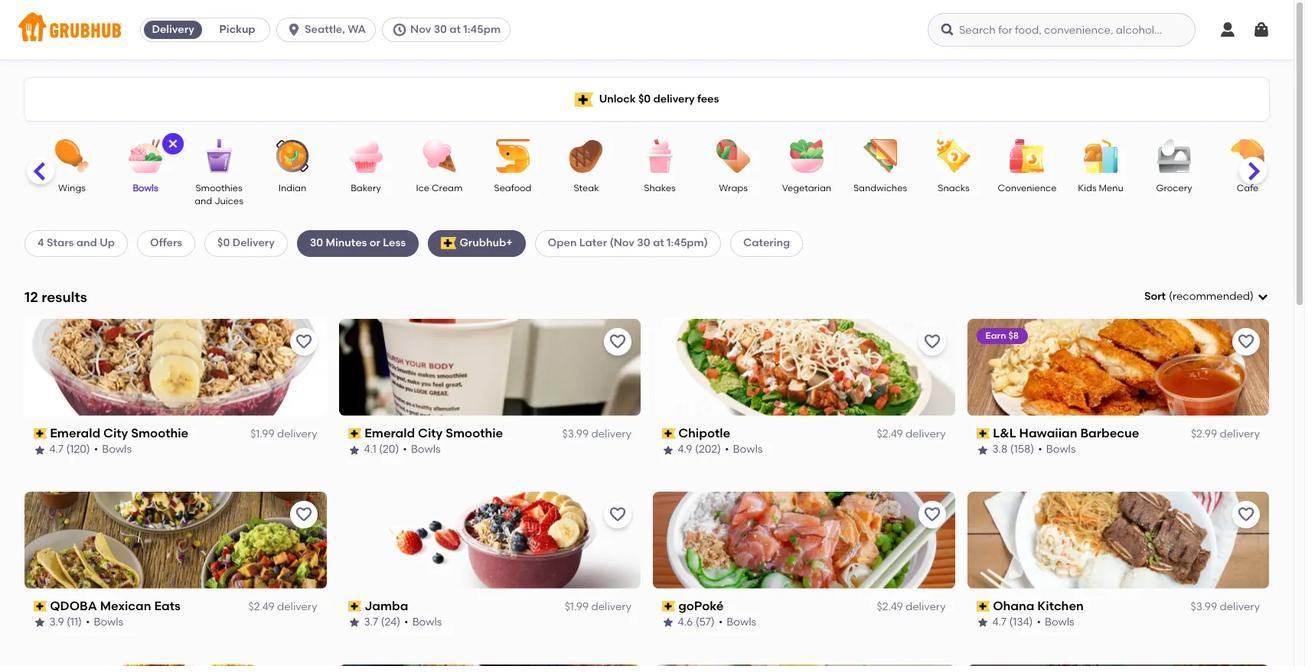 Task type: describe. For each thing, give the bounding box(es) containing it.
Search for food, convenience, alcohol... search field
[[928, 13, 1196, 47]]

juices
[[214, 196, 243, 207]]

svg image inside "seattle, wa" button
[[286, 22, 302, 38]]

$0 delivery
[[218, 237, 275, 250]]

results
[[42, 288, 87, 306]]

bakery
[[351, 183, 381, 194]]

3.8
[[993, 444, 1008, 457]]

(202)
[[696, 444, 722, 457]]

bowls for 4.7 (120)
[[102, 444, 132, 457]]

subscription pass image for qdoba mexican eats
[[34, 602, 47, 612]]

)
[[1250, 290, 1254, 303]]

3.7 (24)
[[364, 617, 400, 630]]

3.9
[[50, 617, 64, 630]]

cafe image
[[1221, 139, 1275, 173]]

$2.99 delivery
[[1191, 428, 1260, 441]]

shakes
[[644, 183, 676, 194]]

snacks
[[938, 183, 970, 194]]

save this restaurant image for ohana kitchen
[[1237, 506, 1256, 524]]

wraps image
[[707, 139, 760, 173]]

shakes image
[[633, 139, 687, 173]]

• bowls for 3.7 (24)
[[404, 617, 442, 630]]

$2.49 delivery for gopoké
[[877, 601, 946, 614]]

3.9 (11)
[[50, 617, 82, 630]]

1 horizontal spatial svg image
[[1219, 21, 1237, 39]]

4.7 for emerald city smoothie
[[50, 444, 64, 457]]

city for 4.7 (120)
[[104, 426, 128, 441]]

svg image left smoothies and juices 'image'
[[167, 138, 179, 150]]

none field containing sort
[[1145, 289, 1269, 305]]

bowls for 4.6 (57)
[[727, 617, 757, 630]]

save this restaurant image for 4.9 (202)
[[923, 333, 941, 351]]

jamba logo image
[[339, 492, 641, 589]]

bowls for 3.7 (24)
[[412, 617, 442, 630]]

save this restaurant image for 4.6 (57)
[[923, 506, 941, 524]]

svg image inside field
[[1257, 291, 1269, 303]]

seattle,
[[305, 23, 345, 36]]

recommended
[[1173, 290, 1250, 303]]

(
[[1169, 290, 1173, 303]]

smoothie for 4.7 (120)
[[131, 426, 189, 441]]

ohana kitchen logo image
[[967, 492, 1269, 589]]

ice
[[416, 183, 430, 194]]

$1.99 for emerald city smoothie
[[251, 428, 275, 441]]

12
[[24, 288, 38, 306]]

star icon image for 3.8 (158)
[[977, 444, 989, 457]]

earn $8
[[986, 331, 1019, 341]]

4.9
[[678, 444, 693, 457]]

cream
[[432, 183, 463, 194]]

4.7 (134)
[[993, 617, 1033, 630]]

$2.49 for qdoba mexican eats
[[248, 601, 275, 614]]

seattle, wa
[[305, 23, 366, 36]]

l&l hawaiian barbecue
[[993, 426, 1140, 441]]

kids menu
[[1078, 183, 1124, 194]]

kids
[[1078, 183, 1097, 194]]

• for (24)
[[404, 617, 409, 630]]

snacks image
[[927, 139, 981, 173]]

grubhub plus flag logo image for unlock $0 delivery fees
[[575, 92, 593, 107]]

bowls for 4.1 (20)
[[411, 444, 441, 457]]

grocery
[[1156, 183, 1192, 194]]

• for (202)
[[725, 444, 730, 457]]

ice cream
[[416, 183, 463, 194]]

pho liu logo image
[[653, 665, 955, 667]]

smoothies and juices image
[[192, 139, 246, 173]]

2 horizontal spatial svg image
[[1253, 21, 1271, 39]]

1 horizontal spatial $0
[[638, 93, 651, 106]]

seafood image
[[486, 139, 540, 173]]

• for (57)
[[719, 617, 723, 630]]

qdoba mexican eats
[[50, 599, 181, 614]]

wraps
[[719, 183, 748, 194]]

• for (120)
[[94, 444, 99, 457]]

pickup button
[[205, 18, 270, 42]]

kitchen
[[1038, 599, 1084, 614]]

$3.99 for ohana kitchen
[[1191, 601, 1217, 614]]

wings image
[[45, 139, 99, 173]]

jamba
[[365, 599, 408, 614]]

• for (20)
[[403, 444, 407, 457]]

stars
[[47, 237, 74, 250]]

$1.99 delivery for jamba
[[565, 601, 632, 614]]

delivery for 4.7 (134)
[[1220, 601, 1260, 614]]

vegetarian
[[782, 183, 832, 194]]

0 horizontal spatial and
[[76, 237, 97, 250]]

wa
[[348, 23, 366, 36]]

(nov
[[610, 237, 635, 250]]

$8
[[1009, 331, 1019, 341]]

2 horizontal spatial 30
[[637, 237, 650, 250]]

(134)
[[1009, 617, 1033, 630]]

ohana
[[993, 599, 1035, 614]]

kids menu image
[[1074, 139, 1128, 173]]

seafood
[[494, 183, 532, 194]]

bowls for 4.7 (134)
[[1045, 617, 1075, 630]]

unlock
[[599, 93, 636, 106]]

chipotle logo image
[[653, 319, 955, 416]]

0 horizontal spatial svg image
[[940, 22, 955, 38]]

1:45pm)
[[667, 237, 708, 250]]

save this restaurant button for 4.6 (57)
[[918, 501, 946, 529]]

smoothies and juices
[[195, 183, 243, 207]]

bowls for 3.8 (158)
[[1046, 444, 1076, 457]]

3.7
[[364, 617, 378, 630]]

delivery inside button
[[152, 23, 194, 36]]

delivery for 4.1 (20)
[[591, 428, 632, 441]]

or
[[370, 237, 380, 250]]

smoothies
[[196, 183, 242, 194]]

subscription pass image for 3.8 (158)
[[977, 429, 990, 440]]

save this restaurant button for 3.9 (11)
[[290, 501, 317, 529]]

• bowls for 3.8 (158)
[[1038, 444, 1076, 457]]

sandwiches
[[854, 183, 907, 194]]

steak
[[574, 183, 599, 194]]

nov 30 at 1:45pm button
[[382, 18, 517, 42]]

delivery for 3.8 (158)
[[1220, 428, 1260, 441]]

subscription pass image for gopoké
[[662, 602, 676, 612]]

(24)
[[381, 617, 400, 630]]

$3.99 for emerald city smoothie
[[562, 428, 589, 441]]

barbecue
[[1081, 426, 1140, 441]]



Task type: vqa. For each thing, say whether or not it's contained in the screenshot.
Smoothies at the top left of the page
yes



Task type: locate. For each thing, give the bounding box(es) containing it.
4.6
[[678, 617, 693, 630]]

• bowls right the (20)
[[403, 444, 441, 457]]

4.7 left (120)
[[50, 444, 64, 457]]

30 right (nov
[[637, 237, 650, 250]]

0 vertical spatial $3.99 delivery
[[562, 428, 632, 441]]

smoothie for 4.1 (20)
[[446, 426, 503, 441]]

• right (24)
[[404, 617, 409, 630]]

• right the (57)
[[719, 617, 723, 630]]

at left the 1:45pm at the top
[[450, 23, 461, 36]]

subscription pass image left gopoké
[[662, 602, 676, 612]]

1:45pm
[[463, 23, 501, 36]]

(158)
[[1010, 444, 1035, 457]]

1 horizontal spatial at
[[653, 237, 664, 250]]

• bowls for 4.9 (202)
[[725, 444, 763, 457]]

4.6 (57)
[[678, 617, 715, 630]]

mexican
[[100, 599, 152, 614]]

1 horizontal spatial 4.7
[[993, 617, 1007, 630]]

1 subscription pass image from the left
[[34, 602, 47, 612]]

bakery image
[[339, 139, 393, 173]]

1 vertical spatial $0
[[218, 237, 230, 250]]

eats
[[155, 599, 181, 614]]

(11)
[[67, 617, 82, 630]]

0 horizontal spatial emerald city smoothie
[[50, 426, 189, 441]]

bowls right the (202)
[[734, 444, 763, 457]]

svg image left nov
[[392, 22, 407, 38]]

grubhub plus flag logo image left unlock
[[575, 92, 593, 107]]

grubhub plus flag logo image
[[575, 92, 593, 107], [441, 238, 457, 250]]

2 emerald city smoothie logo image from the left
[[339, 319, 641, 416]]

subscription pass image
[[34, 602, 47, 612], [662, 602, 676, 612]]

city for 4.1 (20)
[[418, 426, 443, 441]]

delivery for 3.7 (24)
[[591, 601, 632, 614]]

star icon image left 3.8
[[977, 444, 989, 457]]

•
[[94, 444, 99, 457], [403, 444, 407, 457], [725, 444, 730, 457], [1038, 444, 1043, 457], [86, 617, 90, 630], [404, 617, 409, 630], [719, 617, 723, 630], [1037, 617, 1041, 630]]

soup image
[[0, 139, 25, 173]]

$2.49 for gopoké
[[877, 601, 903, 614]]

emerald
[[50, 426, 101, 441], [365, 426, 415, 441]]

delivery down juices
[[232, 237, 275, 250]]

gopoké
[[679, 599, 724, 614]]

svg image left seattle,
[[286, 22, 302, 38]]

catering
[[743, 237, 790, 250]]

emerald up the (20)
[[365, 426, 415, 441]]

2 save this restaurant image from the left
[[609, 506, 627, 524]]

svg image right ")" on the top right
[[1257, 291, 1269, 303]]

delivery
[[152, 23, 194, 36], [232, 237, 275, 250]]

• bowls down qdoba mexican eats
[[86, 617, 124, 630]]

delivery for 4.7 (120)
[[277, 428, 317, 441]]

0 horizontal spatial $3.99 delivery
[[562, 428, 632, 441]]

indian image
[[266, 139, 319, 173]]

• right (158) on the right bottom of page
[[1038, 444, 1043, 457]]

seattle, wa button
[[276, 18, 382, 42]]

star icon image for 3.7 (24)
[[348, 617, 360, 630]]

save this restaurant image for jamba
[[609, 506, 627, 524]]

big island poke logo image
[[339, 665, 641, 667]]

subscription pass image
[[34, 429, 47, 440], [348, 429, 362, 440], [662, 429, 676, 440], [977, 429, 990, 440], [348, 602, 362, 612], [977, 602, 990, 612]]

save this restaurant button for 3.7 (24)
[[604, 501, 632, 529]]

1 horizontal spatial emerald
[[365, 426, 415, 441]]

1 vertical spatial $1.99
[[565, 601, 589, 614]]

pickup
[[219, 23, 255, 36]]

l&l hawaiian barbecue logo image
[[967, 319, 1269, 416]]

emerald city smoothie logo image for $1.99
[[24, 319, 327, 416]]

0 horizontal spatial emerald
[[50, 426, 101, 441]]

chipotle
[[679, 426, 731, 441]]

2 emerald from the left
[[365, 426, 415, 441]]

$2.49 delivery
[[877, 428, 946, 441], [248, 601, 317, 614], [877, 601, 946, 614]]

0 horizontal spatial $1.99
[[251, 428, 275, 441]]

0 horizontal spatial 30
[[310, 237, 323, 250]]

bowls for 4.9 (202)
[[734, 444, 763, 457]]

0 vertical spatial $1.99
[[251, 428, 275, 441]]

sort ( recommended )
[[1145, 290, 1254, 303]]

2 horizontal spatial save this restaurant image
[[1237, 506, 1256, 524]]

4
[[38, 237, 44, 250]]

emerald city smoothie up (120)
[[50, 426, 189, 441]]

bowls right (120)
[[102, 444, 132, 457]]

0 horizontal spatial 4.7
[[50, 444, 64, 457]]

• bowls for 4.6 (57)
[[719, 617, 757, 630]]

svg image
[[286, 22, 302, 38], [392, 22, 407, 38], [167, 138, 179, 150], [1257, 291, 1269, 303]]

bowls for 3.9 (11)
[[94, 617, 124, 630]]

1 vertical spatial grubhub plus flag logo image
[[441, 238, 457, 250]]

12 results
[[24, 288, 87, 306]]

cafe
[[1237, 183, 1259, 194]]

0 horizontal spatial $3.99
[[562, 428, 589, 441]]

4.7 (120)
[[50, 444, 91, 457]]

1 save this restaurant image from the left
[[294, 506, 313, 524]]

0 horizontal spatial $0
[[218, 237, 230, 250]]

30 minutes or less
[[310, 237, 406, 250]]

• bowls right (120)
[[94, 444, 132, 457]]

save this restaurant button for 4.7 (120)
[[290, 328, 317, 356]]

star icon image left 4.7 (120)
[[34, 444, 46, 457]]

vegetarian image
[[780, 139, 834, 173]]

save this restaurant image for 4.7 (120)
[[294, 333, 313, 351]]

minutes
[[326, 237, 367, 250]]

1 horizontal spatial save this restaurant image
[[609, 506, 627, 524]]

save this restaurant image
[[294, 333, 313, 351], [609, 333, 627, 351], [923, 333, 941, 351], [1237, 333, 1256, 351], [923, 506, 941, 524]]

less
[[383, 237, 406, 250]]

delivery for 3.9 (11)
[[277, 601, 317, 614]]

save this restaurant button
[[290, 328, 317, 356], [604, 328, 632, 356], [918, 328, 946, 356], [1233, 328, 1260, 356], [290, 501, 317, 529], [604, 501, 632, 529], [918, 501, 946, 529], [1233, 501, 1260, 529]]

unlock $0 delivery fees
[[599, 93, 719, 106]]

grubhub plus flag logo image for grubhub+
[[441, 238, 457, 250]]

steak image
[[560, 139, 613, 173]]

qdoba mexican eats logo image
[[24, 492, 327, 589]]

delivery left the "pickup"
[[152, 23, 194, 36]]

1 horizontal spatial delivery
[[232, 237, 275, 250]]

open
[[548, 237, 577, 250]]

1 horizontal spatial city
[[418, 426, 443, 441]]

nov
[[410, 23, 431, 36]]

and down "smoothies"
[[195, 196, 212, 207]]

1 vertical spatial $3.99 delivery
[[1191, 601, 1260, 614]]

hawaiian
[[1020, 426, 1078, 441]]

menu
[[1099, 183, 1124, 194]]

indian
[[278, 183, 306, 194]]

• down ohana kitchen
[[1037, 617, 1041, 630]]

grocery image
[[1148, 139, 1201, 173]]

0 vertical spatial $0
[[638, 93, 651, 106]]

$2.49 delivery for chipotle
[[877, 428, 946, 441]]

$1.99 delivery for emerald city smoothie
[[251, 428, 317, 441]]

convenience
[[998, 183, 1057, 194]]

subscription pass image for 3.7 (24)
[[348, 602, 362, 612]]

0 horizontal spatial emerald city smoothie logo image
[[24, 319, 327, 416]]

3.8 (158)
[[993, 444, 1035, 457]]

$0 down juices
[[218, 237, 230, 250]]

delivery for 4.6 (57)
[[906, 601, 946, 614]]

1 city from the left
[[104, 426, 128, 441]]

star icon image
[[34, 444, 46, 457], [348, 444, 360, 457], [662, 444, 675, 457], [977, 444, 989, 457], [34, 617, 46, 630], [348, 617, 360, 630], [662, 617, 675, 630], [977, 617, 989, 630]]

3 save this restaurant image from the left
[[1237, 506, 1256, 524]]

subscription pass image for 4.7 (134)
[[977, 602, 990, 612]]

earn
[[986, 331, 1006, 341]]

kfc logo image
[[24, 665, 327, 667]]

• bowls
[[94, 444, 132, 457], [403, 444, 441, 457], [725, 444, 763, 457], [1038, 444, 1076, 457], [86, 617, 124, 630], [404, 617, 442, 630], [719, 617, 757, 630], [1037, 617, 1075, 630]]

• bowls for 3.9 (11)
[[86, 617, 124, 630]]

star icon image left 3.7
[[348, 617, 360, 630]]

$3.99 delivery for emerald city smoothie
[[562, 428, 632, 441]]

30 left minutes
[[310, 237, 323, 250]]

0 vertical spatial delivery
[[152, 23, 194, 36]]

sandwiches image
[[854, 139, 907, 173]]

l&l
[[993, 426, 1017, 441]]

up
[[100, 237, 115, 250]]

2 city from the left
[[418, 426, 443, 441]]

• bowls for 4.1 (20)
[[403, 444, 441, 457]]

emerald for (20)
[[365, 426, 415, 441]]

• bowls down 'kitchen'
[[1037, 617, 1075, 630]]

1 horizontal spatial smoothie
[[446, 426, 503, 441]]

fees
[[697, 93, 719, 106]]

$1.99 for jamba
[[565, 601, 589, 614]]

• bowls for 4.7 (120)
[[94, 444, 132, 457]]

1 smoothie from the left
[[131, 426, 189, 441]]

bowls down bowls image
[[133, 183, 158, 194]]

None field
[[1145, 289, 1269, 305]]

and
[[195, 196, 212, 207], [76, 237, 97, 250]]

4.9 (202)
[[678, 444, 722, 457]]

emerald city smoothie for (20)
[[365, 426, 503, 441]]

and inside smoothies and juices
[[195, 196, 212, 207]]

(57)
[[696, 617, 715, 630]]

30 right nov
[[434, 23, 447, 36]]

0 horizontal spatial city
[[104, 426, 128, 441]]

• bowls down hawaiian on the bottom of page
[[1038, 444, 1076, 457]]

• right (120)
[[94, 444, 99, 457]]

star icon image for 4.6 (57)
[[662, 617, 675, 630]]

and left 'up'
[[76, 237, 97, 250]]

bowls image
[[119, 139, 172, 173]]

svg image
[[1219, 21, 1237, 39], [1253, 21, 1271, 39], [940, 22, 955, 38]]

4.7 left (134)
[[993, 617, 1007, 630]]

1 vertical spatial delivery
[[232, 237, 275, 250]]

0 vertical spatial 4.7
[[50, 444, 64, 457]]

bowls right (24)
[[412, 617, 442, 630]]

emerald city smoothie for (120)
[[50, 426, 189, 441]]

open later (nov 30 at 1:45pm)
[[548, 237, 708, 250]]

2 emerald city smoothie from the left
[[365, 426, 503, 441]]

offers
[[150, 237, 182, 250]]

at left 1:45pm)
[[653, 237, 664, 250]]

ohana kitchen
[[993, 599, 1084, 614]]

1 horizontal spatial grubhub plus flag logo image
[[575, 92, 593, 107]]

save this restaurant button for 4.1 (20)
[[604, 328, 632, 356]]

emerald for (120)
[[50, 426, 101, 441]]

0 horizontal spatial subscription pass image
[[34, 602, 47, 612]]

0 vertical spatial grubhub plus flag logo image
[[575, 92, 593, 107]]

1 vertical spatial and
[[76, 237, 97, 250]]

$2.49 for chipotle
[[877, 428, 903, 441]]

0 vertical spatial and
[[195, 196, 212, 207]]

$0 right unlock
[[638, 93, 651, 106]]

main navigation navigation
[[0, 0, 1294, 60]]

wings
[[58, 183, 86, 194]]

emerald city smoothie logo image for $3.99
[[339, 319, 641, 416]]

gopoké logo image
[[653, 492, 955, 589]]

• for (11)
[[86, 617, 90, 630]]

• bowls right the (57)
[[719, 617, 757, 630]]

star icon image for 4.7 (120)
[[34, 444, 46, 457]]

0 horizontal spatial delivery
[[152, 23, 194, 36]]

nov 30 at 1:45pm
[[410, 23, 501, 36]]

save this restaurant image
[[294, 506, 313, 524], [609, 506, 627, 524], [1237, 506, 1256, 524]]

0 vertical spatial $1.99 delivery
[[251, 428, 317, 441]]

4.1 (20)
[[364, 444, 399, 457]]

ice cream image
[[413, 139, 466, 173]]

star icon image for 3.9 (11)
[[34, 617, 46, 630]]

convenience image
[[1001, 139, 1054, 173]]

1 horizontal spatial and
[[195, 196, 212, 207]]

bowls down l&l hawaiian barbecue
[[1046, 444, 1076, 457]]

2 smoothie from the left
[[446, 426, 503, 441]]

save this restaurant image for 4.1 (20)
[[609, 333, 627, 351]]

$2.49 delivery for qdoba mexican eats
[[248, 601, 317, 614]]

emerald up (120)
[[50, 426, 101, 441]]

$1.99
[[251, 428, 275, 441], [565, 601, 589, 614]]

delivery button
[[141, 18, 205, 42]]

1 horizontal spatial $3.99 delivery
[[1191, 601, 1260, 614]]

subscription pass image for 4.1 (20)
[[348, 429, 362, 440]]

$3.99 delivery for ohana kitchen
[[1191, 601, 1260, 614]]

at inside button
[[450, 23, 461, 36]]

grubhub+
[[460, 237, 513, 250]]

• right the (20)
[[403, 444, 407, 457]]

star icon image left 4.1
[[348, 444, 360, 457]]

0 horizontal spatial grubhub plus flag logo image
[[441, 238, 457, 250]]

at
[[450, 23, 461, 36], [653, 237, 664, 250]]

star icon image left 4.9
[[662, 444, 675, 457]]

1 horizontal spatial $1.99 delivery
[[565, 601, 632, 614]]

1 horizontal spatial subscription pass image
[[662, 602, 676, 612]]

bowls down 'kitchen'
[[1045, 617, 1075, 630]]

smoothie
[[131, 426, 189, 441], [446, 426, 503, 441]]

0 horizontal spatial smoothie
[[131, 426, 189, 441]]

$2.99
[[1191, 428, 1217, 441]]

4.1
[[364, 444, 376, 457]]

subscription pass image for 4.9 (202)
[[662, 429, 676, 440]]

30 inside button
[[434, 23, 447, 36]]

• for (134)
[[1037, 617, 1041, 630]]

1 emerald city smoothie logo image from the left
[[24, 319, 327, 416]]

save this restaurant image for qdoba mexican eats
[[294, 506, 313, 524]]

later
[[579, 237, 607, 250]]

$3.99 delivery
[[562, 428, 632, 441], [1191, 601, 1260, 614]]

1 vertical spatial $1.99 delivery
[[565, 601, 632, 614]]

• bowls right the (202)
[[725, 444, 763, 457]]

$0
[[638, 93, 651, 106], [218, 237, 230, 250]]

• bowls for 4.7 (134)
[[1037, 617, 1075, 630]]

svg image inside "nov 30 at 1:45pm" button
[[392, 22, 407, 38]]

bowls right the (57)
[[727, 617, 757, 630]]

(20)
[[379, 444, 399, 457]]

• for (158)
[[1038, 444, 1043, 457]]

delivery for 4.9 (202)
[[906, 428, 946, 441]]

$3.99
[[562, 428, 589, 441], [1191, 601, 1217, 614]]

2 subscription pass image from the left
[[662, 602, 676, 612]]

0 horizontal spatial at
[[450, 23, 461, 36]]

emerald city smoothie up the (20)
[[365, 426, 503, 441]]

sort
[[1145, 290, 1166, 303]]

0 vertical spatial at
[[450, 23, 461, 36]]

qdoba
[[50, 599, 97, 614]]

star icon image left 4.7 (134)
[[977, 617, 989, 630]]

1 vertical spatial 4.7
[[993, 617, 1007, 630]]

city
[[104, 426, 128, 441], [418, 426, 443, 441]]

star icon image for 4.9 (202)
[[662, 444, 675, 457]]

save this restaurant button for 4.9 (202)
[[918, 328, 946, 356]]

1 vertical spatial $3.99
[[1191, 601, 1217, 614]]

star icon image left 3.9
[[34, 617, 46, 630]]

1 emerald from the left
[[50, 426, 101, 441]]

star icon image for 4.1 (20)
[[348, 444, 360, 457]]

1 horizontal spatial emerald city smoothie logo image
[[339, 319, 641, 416]]

0 horizontal spatial $1.99 delivery
[[251, 428, 317, 441]]

1 horizontal spatial 30
[[434, 23, 447, 36]]

0 horizontal spatial save this restaurant image
[[294, 506, 313, 524]]

4.7 for ohana kitchen
[[993, 617, 1007, 630]]

subscription pass image for 4.7 (120)
[[34, 429, 47, 440]]

star icon image left 4.6
[[662, 617, 675, 630]]

save this restaurant button for 4.7 (134)
[[1233, 501, 1260, 529]]

• right the (202)
[[725, 444, 730, 457]]

grubhub plus flag logo image left grubhub+
[[441, 238, 457, 250]]

1 emerald city smoothie from the left
[[50, 426, 189, 441]]

• bowls right (24)
[[404, 617, 442, 630]]

bowls down qdoba mexican eats
[[94, 617, 124, 630]]

bowls right the (20)
[[411, 444, 441, 457]]

1 horizontal spatial $3.99
[[1191, 601, 1217, 614]]

(120)
[[67, 444, 91, 457]]

emerald city smoothie logo image
[[24, 319, 327, 416], [339, 319, 641, 416]]

• right (11)
[[86, 617, 90, 630]]

4 stars and up
[[38, 237, 115, 250]]

0 vertical spatial $3.99
[[562, 428, 589, 441]]

1 horizontal spatial $1.99
[[565, 601, 589, 614]]

subscription pass image left "qdoba"
[[34, 602, 47, 612]]

star icon image for 4.7 (134)
[[977, 617, 989, 630]]

delivery
[[653, 93, 695, 106], [277, 428, 317, 441], [591, 428, 632, 441], [906, 428, 946, 441], [1220, 428, 1260, 441], [277, 601, 317, 614], [591, 601, 632, 614], [906, 601, 946, 614], [1220, 601, 1260, 614]]

1 vertical spatial at
[[653, 237, 664, 250]]

1 horizontal spatial emerald city smoothie
[[365, 426, 503, 441]]



